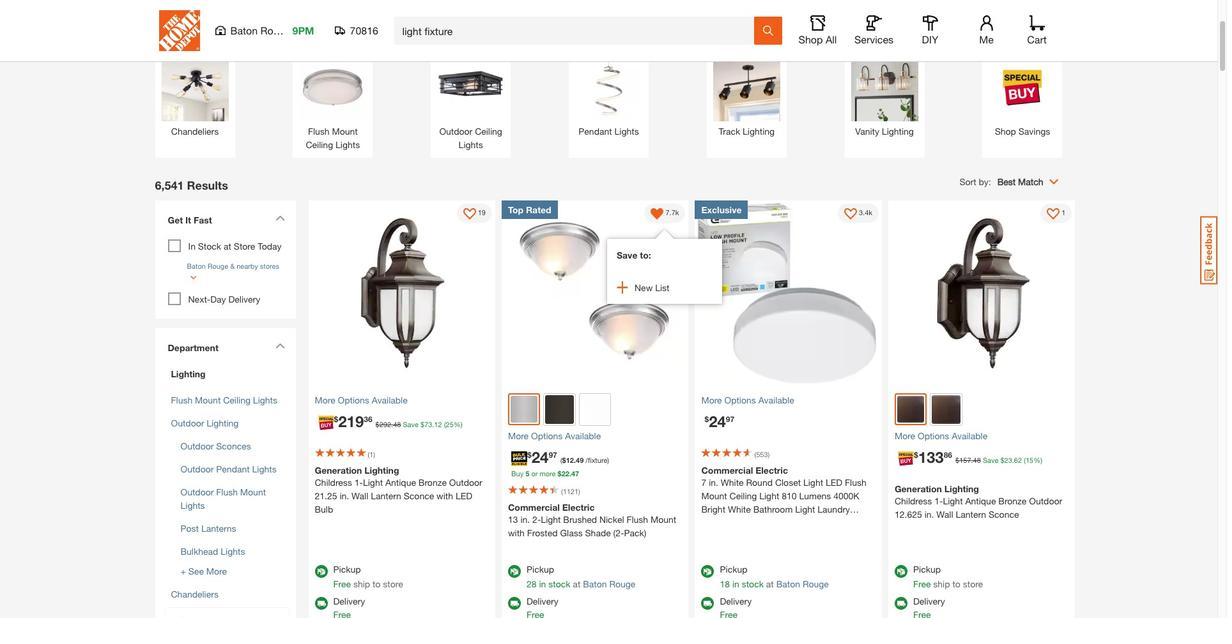 Task type: describe. For each thing, give the bounding box(es) containing it.
round
[[746, 478, 773, 488]]

nickel
[[600, 515, 624, 525]]

) for bronze
[[374, 451, 375, 459]]

0 horizontal spatial 1
[[370, 451, 374, 459]]

by:
[[979, 176, 991, 187]]

bronze image
[[932, 396, 961, 424]]

new
[[635, 283, 653, 293]]

post
[[181, 523, 199, 534]]

wall for 12.625
[[937, 509, 953, 520]]

generation lighting childress 1-light antique bronze outdoor 21.25 in. wall lantern sconce with led bulb
[[315, 465, 482, 515]]

save for 219
[[403, 421, 419, 429]]

more options available link up /fixture
[[508, 429, 682, 443]]

outdoor pendant lights
[[181, 464, 277, 475]]

cart link
[[1023, 15, 1051, 46]]

lighting for generation lighting childress 1-light antique bronze outdoor 21.25 in. wall lantern sconce with led bulb
[[365, 465, 399, 476]]

73
[[425, 421, 432, 429]]

post lanterns link
[[181, 523, 236, 534]]

light down the "lumens"
[[795, 504, 815, 515]]

70816 button
[[335, 24, 379, 37]]

$ right more
[[558, 470, 562, 478]]

outdoor ceiling lights image
[[437, 54, 504, 121]]

7.7k button
[[645, 204, 686, 223]]

vanity lighting link
[[851, 54, 918, 138]]

savings
[[1019, 126, 1050, 136]]

ceiling inside commercial electric 7 in. white round closet light led flush mount ceiling light 810 lumens 4000k bright white bathroom light laundry room
[[730, 491, 757, 502]]

1- for 12.625
[[935, 496, 943, 507]]

get
[[168, 214, 183, 225]]

baton right light
[[230, 24, 258, 36]]

at for (
[[573, 579, 581, 590]]

more options available link up "157" on the bottom
[[895, 429, 1069, 443]]

( 553 )
[[755, 451, 770, 459]]

lighting for generation lighting childress 1-light antique bronze outdoor 12.625 in. wall lantern sconce
[[945, 484, 979, 494]]

1121
[[563, 488, 579, 496]]

diy button
[[910, 15, 951, 46]]

$ right 36
[[376, 421, 380, 429]]

light inside generation lighting childress 1-light antique bronze outdoor 12.625 in. wall lantern sconce
[[943, 496, 963, 507]]

commercial electric 13 in. 2-light brushed nickel flush mount with frosted glass shade (2-pack)
[[508, 502, 676, 539]]

shop savings link
[[989, 54, 1056, 138]]

outdoor flush mount lights link
[[181, 487, 266, 511]]

exclusive
[[702, 204, 742, 215]]

ceiling inside "outdoor ceiling lights"
[[475, 126, 502, 136]]

antique for 12.625
[[966, 496, 996, 507]]

available up 49
[[565, 431, 601, 441]]

bronze for childress 1-light antique bronze outdoor 21.25 in. wall lantern sconce with led bulb
[[419, 478, 447, 488]]

pickup for 28 in stock available for pickup icon
[[527, 564, 554, 575]]

( for ( 553 )
[[755, 451, 756, 459]]

1 horizontal spatial 24
[[709, 413, 726, 431]]

me
[[979, 33, 994, 45]]

bulkhead lights link
[[181, 546, 245, 557]]

baton inside pickup 18 in stock at baton rouge
[[776, 579, 800, 590]]

list
[[655, 283, 670, 293]]

electric for $
[[562, 502, 595, 513]]

oil rubbed bronze image
[[546, 396, 574, 424]]

options for more options available link over "157" on the bottom
[[918, 431, 949, 441]]

wall for 21.25
[[352, 491, 368, 502]]

diy
[[922, 33, 939, 45]]

ship for 219
[[353, 579, 370, 590]]

it
[[185, 214, 191, 225]]

vanity lighting
[[856, 126, 914, 136]]

18
[[720, 579, 730, 590]]

shade
[[585, 528, 611, 539]]

store for 133
[[963, 579, 983, 590]]

new list button
[[607, 272, 722, 298]]

more options available for more options available link on top of 292
[[315, 395, 408, 406]]

commercial electric 7 in. white round closet light led flush mount ceiling light 810 lumens 4000k bright white bathroom light laundry room
[[702, 465, 867, 529]]

fixture
[[238, 1, 345, 38]]

( for ( $ 12 . 49 /fixture ) buy 5 or more $ 22 . 47
[[560, 456, 562, 464]]

3.4k
[[859, 209, 873, 217]]

best
[[998, 176, 1016, 187]]

$ up 7
[[705, 415, 709, 424]]

services button
[[854, 15, 895, 46]]

( for ( 1 )
[[368, 451, 370, 459]]

baton down the in
[[187, 262, 206, 270]]

display image
[[463, 208, 476, 221]]

4000k
[[834, 491, 860, 502]]

0 vertical spatial 97
[[726, 415, 735, 424]]

bathroom
[[753, 504, 793, 515]]

outdoor ceiling lights link
[[437, 54, 504, 151]]

36
[[364, 415, 372, 424]]

in for (
[[539, 579, 546, 590]]

light inside "commercial electric 13 in. 2-light brushed nickel flush mount with frosted glass shade (2-pack)"
[[541, 515, 561, 525]]

$ left 62
[[1001, 456, 1005, 464]]

flush inside commercial electric 7 in. white round closet light led flush mount ceiling light 810 lumens 4000k bright white bathroom light laundry room
[[845, 478, 867, 488]]

pickup for available for pickup image associated with 18 in stock
[[720, 564, 748, 575]]

bronze for childress 1-light antique bronze outdoor 12.625 in. wall lantern sconce
[[999, 496, 1027, 507]]

in. inside commercial electric 7 in. white round closet light led flush mount ceiling light 810 lumens 4000k bright white bathroom light laundry room
[[709, 478, 718, 488]]

electric for 24
[[756, 465, 788, 476]]

match
[[1018, 176, 1044, 187]]

track lighting link
[[713, 54, 780, 138]]

lights down pendant lights image
[[615, 126, 639, 136]]

to for 219
[[373, 579, 381, 590]]

1 vertical spatial 24
[[532, 448, 549, 466]]

stock
[[198, 241, 221, 252]]

department
[[168, 342, 219, 353]]

. up 47
[[574, 456, 576, 464]]

chandeliers image
[[161, 54, 229, 121]]

more options available link up 292
[[315, 394, 489, 407]]

$ inside $ 219 36
[[334, 415, 338, 424]]

+
[[181, 566, 186, 577]]

outdoor for outdoor ceiling lights
[[439, 126, 473, 136]]

feedback link image
[[1201, 216, 1218, 285]]

more options available link up 553
[[702, 394, 876, 407]]

available for pickup image for free
[[315, 566, 328, 579]]

next-
[[188, 294, 210, 305]]

outdoor lighting
[[171, 418, 239, 429]]

) for brushed
[[579, 488, 580, 496]]

free for 133
[[913, 579, 931, 590]]

mount inside commercial electric 7 in. white round closet light led flush mount ceiling light 810 lumens 4000k bright white bathroom light laundry room
[[702, 491, 727, 502]]

5
[[526, 470, 530, 478]]

15
[[1026, 456, 1034, 464]]

day
[[210, 294, 226, 305]]

led inside generation lighting childress 1-light antique bronze outdoor 21.25 in. wall lantern sconce with led bulb
[[456, 491, 472, 502]]

810
[[782, 491, 797, 502]]

see
[[188, 566, 204, 577]]

13
[[508, 515, 518, 525]]

+ see more
[[181, 566, 227, 577]]

save for 133
[[983, 456, 999, 464]]

6,541
[[155, 178, 184, 192]]

48 for 133
[[973, 456, 981, 464]]

$ right 86
[[956, 456, 960, 464]]

vanity
[[856, 126, 880, 136]]

delivery for free's available for pickup image
[[333, 596, 365, 607]]

2 chandeliers from the top
[[171, 589, 219, 600]]

133
[[918, 448, 944, 466]]

7
[[702, 478, 707, 488]]

21.25
[[315, 491, 337, 502]]

in stock at store today
[[188, 241, 282, 252]]

light up the "lumens"
[[804, 478, 823, 488]]

available shipping image for 133
[[895, 598, 908, 610]]

pendant lights link
[[575, 54, 642, 138]]

mount inside outdoor flush mount lights
[[240, 487, 266, 498]]

lighting for track lighting
[[743, 126, 775, 136]]

flush inside "commercial electric 13 in. 2-light brushed nickel flush mount with frosted glass shade (2-pack)"
[[627, 515, 648, 525]]

with inside "commercial electric 13 in. 2-light brushed nickel flush mount with frosted glass shade (2-pack)"
[[508, 528, 525, 539]]

lanterns
[[201, 523, 236, 534]]

0 vertical spatial flush mount ceiling lights
[[306, 126, 360, 150]]

. right 86
[[971, 456, 973, 464]]

2-
[[533, 515, 541, 525]]

available up 292
[[372, 395, 408, 406]]

shop for shop all
[[799, 33, 823, 45]]

next-day delivery link
[[188, 294, 260, 305]]

delivery for available for pickup icon for free
[[913, 596, 945, 607]]

light
[[155, 1, 230, 38]]

0 vertical spatial save
[[617, 250, 638, 261]]

childress for 21.25
[[315, 478, 352, 488]]

1 horizontal spatial pendant
[[579, 126, 612, 136]]

store for 219
[[383, 579, 403, 590]]

0 horizontal spatial at
[[224, 241, 231, 252]]

track lighting
[[719, 126, 775, 136]]

more for more options available link on top of 292
[[315, 395, 335, 406]]

all
[[826, 33, 837, 45]]

display image for 24
[[844, 208, 857, 221]]

mount down flush mount ceiling lights image
[[332, 126, 358, 136]]

to for 133
[[953, 579, 961, 590]]

1 vertical spatial white
[[728, 504, 751, 515]]

get it fast link
[[161, 207, 289, 236]]

$ up 5
[[527, 450, 532, 460]]

lights up + see more link
[[221, 546, 245, 557]]

62
[[1014, 456, 1022, 464]]

generation for 21.25
[[315, 465, 362, 476]]

0 vertical spatial white
[[721, 478, 744, 488]]

( right 62
[[1024, 456, 1026, 464]]

more for more options available link above /fixture
[[508, 431, 529, 441]]

stock for 24
[[742, 579, 764, 590]]

in stock at store today link
[[188, 241, 282, 252]]

7.7k
[[666, 209, 679, 217]]

22
[[562, 470, 570, 478]]

13 in. 2-light brushed nickel flush mount with frosted glass shade (2-pack) image
[[502, 200, 689, 387]]

childress 1-light antique bronze outdoor 12.625 in. wall lantern sconce image
[[889, 200, 1075, 387]]

lighting for outdoor lighting
[[207, 418, 239, 429]]

lights down lighting link
[[253, 395, 277, 406]]

%) for 133
[[1034, 456, 1043, 464]]

outdoor inside generation lighting childress 1-light antique bronze outdoor 21.25 in. wall lantern sconce with led bulb
[[449, 478, 482, 488]]

&
[[230, 262, 235, 270]]

available up "157" on the bottom
[[952, 431, 988, 441]]

1 button
[[1041, 204, 1072, 223]]

lights up outdoor flush mount lights link
[[252, 464, 277, 475]]

mount up outdoor lighting link
[[195, 395, 221, 406]]

light inside generation lighting childress 1-light antique bronze outdoor 21.25 in. wall lantern sconce with led bulb
[[363, 478, 383, 488]]

outdoor pendant lights link
[[181, 464, 277, 475]]

flush inside "flush mount ceiling lights" link
[[308, 126, 330, 136]]

$ 133 86
[[914, 448, 953, 466]]

bright
[[702, 504, 726, 515]]

3.4k button
[[838, 204, 879, 223]]

outdoor ceiling lights
[[439, 126, 502, 150]]

caret icon image for in stock at store today
[[275, 215, 285, 221]]

available for pickup image for free
[[895, 566, 908, 579]]

pickup for available for pickup icon for free
[[913, 564, 941, 575]]

9pm
[[292, 24, 314, 36]]

12 inside ( $ 12 . 49 /fixture ) buy 5 or more $ 22 . 47
[[566, 456, 574, 464]]

. right 36
[[391, 421, 393, 429]]

commercial for 24
[[702, 465, 753, 476]]



Task type: vqa. For each thing, say whether or not it's contained in the screenshot.
2nd for from right
no



Task type: locate. For each thing, give the bounding box(es) containing it.
ceiling down round
[[730, 491, 757, 502]]

19 button
[[457, 204, 492, 223]]

commercial up 7
[[702, 465, 753, 476]]

1 vertical spatial childress
[[895, 496, 932, 507]]

lighting right vanity
[[882, 126, 914, 136]]

stock for (
[[549, 579, 571, 590]]

services
[[855, 33, 894, 45]]

top
[[508, 204, 524, 215]]

lantern down ( 1 )
[[371, 491, 401, 502]]

the home depot logo image
[[159, 10, 200, 51]]

1 horizontal spatial available for pickup image
[[895, 566, 908, 579]]

at inside pickup 18 in stock at baton rouge
[[766, 579, 774, 590]]

$ 24 97 up more
[[527, 448, 557, 466]]

0 horizontal spatial bronze
[[419, 478, 447, 488]]

1 horizontal spatial sconce
[[989, 509, 1019, 520]]

0 horizontal spatial 12
[[434, 421, 442, 429]]

available for pickup image up available shipping icon at the bottom of the page
[[508, 566, 521, 579]]

outdoor lighting link
[[171, 418, 239, 429]]

49
[[576, 456, 584, 464]]

today
[[258, 241, 282, 252]]

3 display image from the left
[[1047, 208, 1060, 221]]

ship
[[353, 579, 370, 590], [934, 579, 950, 590]]

at right the 28
[[573, 579, 581, 590]]

0 vertical spatial commercial
[[702, 465, 753, 476]]

lantern for 12.625
[[956, 509, 986, 520]]

$ 292 . 48 save $ 73 . 12 ( 25 %)
[[376, 421, 463, 429]]

flush mount ceiling lights down lighting link
[[171, 395, 277, 406]]

stock inside pickup 28 in stock at baton rouge
[[549, 579, 571, 590]]

options up $ 219 36
[[338, 395, 369, 406]]

0 horizontal spatial pickup free ship to store
[[333, 564, 403, 590]]

$ left 25
[[421, 421, 425, 429]]

in
[[188, 241, 196, 252]]

outdoor for outdoor flush mount lights
[[181, 487, 214, 498]]

( up round
[[755, 451, 756, 459]]

3 available shipping image from the left
[[895, 598, 908, 610]]

lighting inside vanity lighting link
[[882, 126, 914, 136]]

1 horizontal spatial ship
[[934, 579, 950, 590]]

light up the frosted
[[541, 515, 561, 525]]

caret icon image inside department link
[[275, 343, 285, 349]]

flush up "pack)" at the bottom
[[627, 515, 648, 525]]

0 vertical spatial 1-
[[355, 478, 363, 488]]

1 chandeliers from the top
[[171, 126, 219, 136]]

in right the 28
[[539, 579, 546, 590]]

0 vertical spatial chandeliers link
[[161, 54, 229, 138]]

1 available for pickup image from the left
[[508, 566, 521, 579]]

mount left room
[[651, 515, 676, 525]]

.
[[391, 421, 393, 429], [432, 421, 434, 429], [574, 456, 576, 464], [971, 456, 973, 464], [1012, 456, 1014, 464], [570, 470, 571, 478]]

antique inside generation lighting childress 1-light antique bronze outdoor 12.625 in. wall lantern sconce
[[966, 496, 996, 507]]

lantern inside generation lighting childress 1-light antique bronze outdoor 12.625 in. wall lantern sconce
[[956, 509, 986, 520]]

at inside pickup 28 in stock at baton rouge
[[573, 579, 581, 590]]

sort by: best match
[[960, 176, 1044, 187]]

bulkhead
[[181, 546, 218, 557]]

save left 73
[[403, 421, 419, 429]]

bronze inside generation lighting childress 1-light antique bronze outdoor 21.25 in. wall lantern sconce with led bulb
[[419, 478, 447, 488]]

48 right "157" on the bottom
[[973, 456, 981, 464]]

lights inside outdoor flush mount lights
[[181, 500, 205, 511]]

What can we help you find today? search field
[[402, 17, 753, 44]]

cart
[[1027, 33, 1047, 45]]

in. inside "commercial electric 13 in. 2-light brushed nickel flush mount with frosted glass shade (2-pack)"
[[521, 515, 530, 525]]

pickup free ship to store for 133
[[913, 564, 983, 590]]

bulb
[[315, 504, 333, 515]]

shop left the savings
[[995, 126, 1016, 136]]

%) right 73
[[454, 421, 463, 429]]

0 vertical spatial shop
[[799, 33, 823, 45]]

2 horizontal spatial save
[[983, 456, 999, 464]]

rouge inside pickup 28 in stock at baton rouge
[[609, 579, 636, 590]]

ceiling down flush mount ceiling lights image
[[306, 139, 333, 150]]

room
[[702, 518, 726, 529]]

sort
[[960, 176, 976, 187]]

antique
[[385, 478, 416, 488], [966, 496, 996, 507]]

0 horizontal spatial in
[[539, 579, 546, 590]]

display image
[[651, 208, 664, 221], [844, 208, 857, 221], [1047, 208, 1060, 221]]

antique inside generation lighting childress 1-light antique bronze outdoor 21.25 in. wall lantern sconce with led bulb
[[385, 478, 416, 488]]

1 vertical spatial pendant
[[216, 464, 250, 475]]

mount
[[332, 126, 358, 136], [195, 395, 221, 406], [240, 487, 266, 498], [702, 491, 727, 502], [651, 515, 676, 525]]

outdoor up 'post'
[[181, 487, 214, 498]]

next-day delivery
[[188, 294, 260, 305]]

1 vertical spatial with
[[508, 528, 525, 539]]

flush mount ceiling lights down flush mount ceiling lights image
[[306, 126, 360, 150]]

sconce for childress 1-light antique bronze outdoor 21.25 in. wall lantern sconce with led bulb
[[404, 491, 434, 502]]

0 horizontal spatial sconce
[[404, 491, 434, 502]]

antique bronze image
[[897, 396, 925, 423]]

0 horizontal spatial store
[[383, 579, 403, 590]]

( right 73
[[444, 421, 446, 429]]

1 vertical spatial chandeliers link
[[171, 589, 219, 600]]

1 horizontal spatial antique
[[966, 496, 996, 507]]

mount down outdoor pendant lights link
[[240, 487, 266, 498]]

sconce inside generation lighting childress 1-light antique bronze outdoor 21.25 in. wall lantern sconce with led bulb
[[404, 491, 434, 502]]

flush down flush mount ceiling lights image
[[308, 126, 330, 136]]

save
[[617, 250, 638, 261], [403, 421, 419, 429], [983, 456, 999, 464]]

options up "$ 133 86"
[[918, 431, 949, 441]]

baton inside pickup 28 in stock at baton rouge
[[583, 579, 607, 590]]

0 horizontal spatial electric
[[562, 502, 595, 513]]

commercial inside "commercial electric 13 in. 2-light brushed nickel flush mount with frosted glass shade (2-pack)"
[[508, 502, 560, 513]]

baton down shade
[[583, 579, 607, 590]]

track lighting image
[[713, 54, 780, 121]]

12
[[434, 421, 442, 429], [566, 456, 574, 464]]

wall inside generation lighting childress 1-light antique bronze outdoor 21.25 in. wall lantern sconce with led bulb
[[352, 491, 368, 502]]

( inside ( $ 12 . 49 /fixture ) buy 5 or more $ 22 . 47
[[560, 456, 562, 464]]

more for more options available link on top of 553
[[702, 395, 722, 406]]

generation up 12.625
[[895, 484, 942, 494]]

0 horizontal spatial antique
[[385, 478, 416, 488]]

stock
[[549, 579, 571, 590], [742, 579, 764, 590]]

to
[[373, 579, 381, 590], [953, 579, 961, 590]]

1 horizontal spatial wall
[[937, 509, 953, 520]]

lighting inside lighting link
[[171, 369, 206, 379]]

1 horizontal spatial in
[[733, 579, 740, 590]]

1 vertical spatial sconce
[[989, 509, 1019, 520]]

in. inside generation lighting childress 1-light antique bronze outdoor 21.25 in. wall lantern sconce with led bulb
[[340, 491, 349, 502]]

0 vertical spatial lantern
[[371, 491, 401, 502]]

1 vertical spatial commercial
[[508, 502, 560, 513]]

2 stock from the left
[[742, 579, 764, 590]]

1
[[1062, 209, 1066, 217], [370, 451, 374, 459]]

nearby
[[237, 262, 258, 270]]

wall right 12.625
[[937, 509, 953, 520]]

2 available shipping image from the left
[[702, 598, 714, 610]]

options up ( 553 )
[[725, 395, 756, 406]]

1 horizontal spatial with
[[508, 528, 525, 539]]

flush mount ceiling lights image
[[299, 54, 366, 121]]

sconce for childress 1-light antique bronze outdoor 12.625 in. wall lantern sconce
[[989, 509, 1019, 520]]

chandeliers down see
[[171, 589, 219, 600]]

shop for shop savings
[[995, 126, 1016, 136]]

vanity lighting image
[[851, 54, 918, 121]]

at
[[224, 241, 231, 252], [573, 579, 581, 590], [766, 579, 774, 590]]

sconce inside generation lighting childress 1-light antique bronze outdoor 12.625 in. wall lantern sconce
[[989, 509, 1019, 520]]

lights inside "outdoor ceiling lights"
[[459, 139, 483, 150]]

. left 25
[[432, 421, 434, 429]]

in. right 21.25
[[340, 491, 349, 502]]

outdoor down outdoor lighting
[[181, 441, 214, 452]]

0 vertical spatial 12
[[434, 421, 442, 429]]

( for ( 1121 )
[[561, 488, 563, 496]]

pickup inside pickup 28 in stock at baton rouge
[[527, 564, 554, 575]]

1 caret icon image from the top
[[275, 215, 285, 221]]

1 vertical spatial 97
[[549, 450, 557, 460]]

2 caret icon image from the top
[[275, 343, 285, 349]]

at right 18
[[766, 579, 774, 590]]

0 vertical spatial caret icon image
[[275, 215, 285, 221]]

options for more options available link on top of 292
[[338, 395, 369, 406]]

1 vertical spatial 12
[[566, 456, 574, 464]]

in. right 7
[[709, 478, 718, 488]]

157
[[960, 456, 971, 464]]

in for 24
[[733, 579, 740, 590]]

bronze inside generation lighting childress 1-light antique bronze outdoor 12.625 in. wall lantern sconce
[[999, 496, 1027, 507]]

lights
[[615, 126, 639, 136], [336, 139, 360, 150], [459, 139, 483, 150], [253, 395, 277, 406], [252, 464, 277, 475], [181, 500, 205, 511], [221, 546, 245, 557]]

childress inside generation lighting childress 1-light antique bronze outdoor 21.25 in. wall lantern sconce with led bulb
[[315, 478, 352, 488]]

free for 219
[[333, 579, 351, 590]]

lantern
[[371, 491, 401, 502], [956, 509, 986, 520]]

0 vertical spatial sconce
[[404, 491, 434, 502]]

in inside pickup 28 in stock at baton rouge
[[539, 579, 546, 590]]

1 horizontal spatial store
[[963, 579, 983, 590]]

baton rouge link for $
[[583, 579, 636, 590]]

2 horizontal spatial display image
[[1047, 208, 1060, 221]]

store
[[234, 241, 255, 252]]

flush inside outdoor flush mount lights
[[216, 487, 238, 498]]

available for pickup image
[[508, 566, 521, 579], [895, 566, 908, 579]]

1- down "$ 133 86"
[[935, 496, 943, 507]]

0 horizontal spatial led
[[456, 491, 472, 502]]

display image inside 3.4k dropdown button
[[844, 208, 857, 221]]

shop savings image
[[989, 54, 1056, 121]]

caret icon image up today
[[275, 215, 285, 221]]

wall inside generation lighting childress 1-light antique bronze outdoor 12.625 in. wall lantern sconce
[[937, 509, 953, 520]]

bronze down 73
[[419, 478, 447, 488]]

1 horizontal spatial electric
[[756, 465, 788, 476]]

2 free from the left
[[913, 579, 931, 590]]

6,541 results
[[155, 178, 228, 192]]

1- for 21.25
[[355, 478, 363, 488]]

0 horizontal spatial pendant
[[216, 464, 250, 475]]

plus image
[[617, 281, 628, 295]]

48 for 219
[[393, 421, 401, 429]]

more
[[315, 395, 335, 406], [702, 395, 722, 406], [508, 431, 529, 441], [895, 431, 915, 441], [206, 566, 227, 577]]

save left 23
[[983, 456, 999, 464]]

0 horizontal spatial 1-
[[355, 478, 363, 488]]

generation lighting childress 1-light antique bronze outdoor 12.625 in. wall lantern sconce
[[895, 484, 1063, 520]]

outdoor for outdoor pendant lights
[[181, 464, 214, 475]]

0 horizontal spatial stock
[[549, 579, 571, 590]]

1 available shipping image from the left
[[315, 598, 328, 610]]

with inside generation lighting childress 1-light antique bronze outdoor 21.25 in. wall lantern sconce with led bulb
[[437, 491, 453, 502]]

commercial
[[702, 465, 753, 476], [508, 502, 560, 513]]

1 available for pickup image from the left
[[315, 566, 328, 579]]

fast
[[194, 214, 212, 225]]

1 vertical spatial electric
[[562, 502, 595, 513]]

delivery for 28 in stock available for pickup icon
[[527, 596, 559, 607]]

(2-
[[613, 528, 624, 539]]

1- down $ 219 36
[[355, 478, 363, 488]]

0 vertical spatial childress
[[315, 478, 352, 488]]

+ see more link
[[181, 565, 289, 578]]

28
[[527, 579, 537, 590]]

1 vertical spatial bronze
[[999, 496, 1027, 507]]

generation for 12.625
[[895, 484, 942, 494]]

1 inside dropdown button
[[1062, 209, 1066, 217]]

$ 219 36
[[334, 413, 372, 431]]

1 horizontal spatial led
[[826, 478, 843, 488]]

lighting link
[[168, 367, 283, 381]]

outdoor down 15
[[1029, 496, 1063, 507]]

flush up outdoor lighting link
[[171, 395, 193, 406]]

86
[[944, 450, 953, 460]]

more for more options available link over "157" on the bottom
[[895, 431, 915, 441]]

$
[[334, 415, 338, 424], [705, 415, 709, 424], [376, 421, 380, 429], [421, 421, 425, 429], [527, 450, 532, 460], [914, 450, 918, 460], [562, 456, 566, 464], [956, 456, 960, 464], [1001, 456, 1005, 464], [558, 470, 562, 478]]

sconces
[[216, 441, 251, 452]]

new list
[[635, 283, 670, 293]]

0 vertical spatial 24
[[709, 413, 726, 431]]

1- inside generation lighting childress 1-light antique bronze outdoor 12.625 in. wall lantern sconce
[[935, 496, 943, 507]]

outdoor inside "outdoor ceiling lights"
[[439, 126, 473, 136]]

outdoor for outdoor lighting
[[171, 418, 204, 429]]

lighting inside generation lighting childress 1-light antique bronze outdoor 21.25 in. wall lantern sconce with led bulb
[[365, 465, 399, 476]]

white image
[[581, 396, 610, 424]]

( 1 )
[[368, 451, 375, 459]]

baton rouge link for 24
[[776, 579, 829, 590]]

outdoor inside generation lighting childress 1-light antique bronze outdoor 12.625 in. wall lantern sconce
[[1029, 496, 1063, 507]]

1 ship from the left
[[353, 579, 370, 590]]

shop all
[[799, 33, 837, 45]]

childress inside generation lighting childress 1-light antique bronze outdoor 12.625 in. wall lantern sconce
[[895, 496, 932, 507]]

me button
[[966, 15, 1007, 46]]

pickup 18 in stock at baton rouge
[[720, 564, 829, 590]]

24
[[709, 413, 726, 431], [532, 448, 549, 466]]

light down ( 1 )
[[363, 478, 383, 488]]

available shipping image
[[315, 598, 328, 610], [702, 598, 714, 610], [895, 598, 908, 610]]

$ left 36
[[334, 415, 338, 424]]

1 vertical spatial %)
[[1034, 456, 1043, 464]]

mount inside "commercial electric 13 in. 2-light brushed nickel flush mount with frosted glass shade (2-pack)"
[[651, 515, 676, 525]]

generation
[[315, 465, 362, 476], [895, 484, 942, 494]]

options for more options available link on top of 553
[[725, 395, 756, 406]]

outdoor inside outdoor flush mount lights
[[181, 487, 214, 498]]

0 horizontal spatial flush mount ceiling lights link
[[171, 395, 277, 406]]

lights down flush mount ceiling lights image
[[336, 139, 360, 150]]

70816
[[350, 24, 378, 36]]

1 horizontal spatial 12
[[566, 456, 574, 464]]

0 horizontal spatial available for pickup image
[[508, 566, 521, 579]]

electric inside "commercial electric 13 in. 2-light brushed nickel flush mount with frosted glass shade (2-pack)"
[[562, 502, 595, 513]]

baton rouge link
[[583, 579, 636, 590], [776, 579, 829, 590]]

0 horizontal spatial baton rouge link
[[583, 579, 636, 590]]

in
[[539, 579, 546, 590], [733, 579, 740, 590]]

1 horizontal spatial available shipping image
[[702, 598, 714, 610]]

(
[[444, 421, 446, 429], [368, 451, 370, 459], [755, 451, 756, 459], [560, 456, 562, 464], [1024, 456, 1026, 464], [561, 488, 563, 496]]

1 vertical spatial $ 24 97
[[527, 448, 557, 466]]

0 horizontal spatial shop
[[799, 33, 823, 45]]

1 horizontal spatial at
[[573, 579, 581, 590]]

0 vertical spatial electric
[[756, 465, 788, 476]]

. left 15
[[1012, 456, 1014, 464]]

light up bathroom
[[760, 491, 779, 502]]

more options available up 86
[[895, 431, 988, 441]]

1 horizontal spatial bronze
[[999, 496, 1027, 507]]

1 horizontal spatial lantern
[[956, 509, 986, 520]]

caret icon image
[[275, 215, 285, 221], [275, 343, 285, 349]]

0 horizontal spatial commercial
[[508, 502, 560, 513]]

more inside + see more link
[[206, 566, 227, 577]]

1 vertical spatial wall
[[937, 509, 953, 520]]

more options available for more options available link on top of 553
[[702, 395, 794, 406]]

generation inside generation lighting childress 1-light antique bronze outdoor 21.25 in. wall lantern sconce with led bulb
[[315, 465, 362, 476]]

pack)
[[624, 528, 647, 539]]

1 horizontal spatial generation
[[895, 484, 942, 494]]

0 vertical spatial with
[[437, 491, 453, 502]]

rated
[[526, 204, 551, 215]]

outdoor left the buy
[[449, 478, 482, 488]]

ship for 133
[[934, 579, 950, 590]]

lighting inside track lighting link
[[743, 126, 775, 136]]

1 vertical spatial flush mount ceiling lights link
[[171, 395, 277, 406]]

) inside ( $ 12 . 49 /fixture ) buy 5 or more $ 22 . 47
[[607, 456, 609, 464]]

1- inside generation lighting childress 1-light antique bronze outdoor 21.25 in. wall lantern sconce with led bulb
[[355, 478, 363, 488]]

0 vertical spatial %)
[[454, 421, 463, 429]]

1 horizontal spatial available for pickup image
[[702, 566, 714, 579]]

outdoor for outdoor sconces
[[181, 441, 214, 452]]

childress up 21.25
[[315, 478, 352, 488]]

pickup free ship to store for 219
[[333, 564, 403, 590]]

1 horizontal spatial shop
[[995, 126, 1016, 136]]

2 vertical spatial save
[[983, 456, 999, 464]]

1 horizontal spatial 97
[[726, 415, 735, 424]]

available for pickup image down 12.625
[[895, 566, 908, 579]]

0 vertical spatial led
[[826, 478, 843, 488]]

1 baton rouge link from the left
[[583, 579, 636, 590]]

lighting for vanity lighting
[[882, 126, 914, 136]]

more options available for more options available link over "157" on the bottom
[[895, 431, 988, 441]]

12.625
[[895, 509, 922, 520]]

0 horizontal spatial display image
[[651, 208, 664, 221]]

0 vertical spatial $ 24 97
[[705, 413, 735, 431]]

lighting down the department
[[171, 369, 206, 379]]

shop savings
[[995, 126, 1050, 136]]

( down 36
[[368, 451, 370, 459]]

12 left 49
[[566, 456, 574, 464]]

1 horizontal spatial pickup free ship to store
[[913, 564, 983, 590]]

0 vertical spatial 1
[[1062, 209, 1066, 217]]

1 horizontal spatial display image
[[844, 208, 857, 221]]

2 available for pickup image from the left
[[702, 566, 714, 579]]

0 vertical spatial pendant
[[579, 126, 612, 136]]

7 in. white round closet light led flush mount ceiling light 810 lumens 4000k bright white bathroom light laundry room image
[[695, 200, 882, 387]]

2 horizontal spatial available shipping image
[[895, 598, 908, 610]]

available for pickup image for 28 in stock
[[508, 566, 521, 579]]

23
[[1005, 456, 1012, 464]]

more options available up 553
[[702, 395, 794, 406]]

in inside pickup 18 in stock at baton rouge
[[733, 579, 740, 590]]

available for pickup image for 18 in stock
[[702, 566, 714, 579]]

1 pickup from the left
[[333, 564, 361, 575]]

display image inside the '1' dropdown button
[[1047, 208, 1060, 221]]

stock right 18
[[742, 579, 764, 590]]

( $ 12 . 49 /fixture ) buy 5 or more $ 22 . 47
[[511, 456, 609, 478]]

1 stock from the left
[[549, 579, 571, 590]]

caret icon image inside 'get it fast' 'link'
[[275, 215, 285, 221]]

2 ship from the left
[[934, 579, 950, 590]]

pendant lights image
[[575, 54, 642, 121]]

caret icon image for lighting
[[275, 343, 285, 349]]

delivery for available for pickup image associated with 18 in stock
[[720, 596, 752, 607]]

more options available for more options available link above /fixture
[[508, 431, 601, 441]]

in.
[[709, 478, 718, 488], [340, 491, 349, 502], [925, 509, 934, 520], [521, 515, 530, 525]]

stock inside pickup 18 in stock at baton rouge
[[742, 579, 764, 590]]

$ up 22
[[562, 456, 566, 464]]

2 baton rouge link from the left
[[776, 579, 829, 590]]

1 horizontal spatial $ 24 97
[[705, 413, 735, 431]]

3 pickup from the left
[[720, 564, 748, 575]]

available up 553
[[759, 395, 794, 406]]

pickup inside pickup 18 in stock at baton rouge
[[720, 564, 748, 575]]

display image for $
[[651, 208, 664, 221]]

2 display image from the left
[[844, 208, 857, 221]]

1 to from the left
[[373, 579, 381, 590]]

wall
[[352, 491, 368, 502], [937, 509, 953, 520]]

more options available down 'oil rubbed bronze' icon
[[508, 431, 601, 441]]

2 in from the left
[[733, 579, 740, 590]]

$ left 86
[[914, 450, 918, 460]]

outdoor
[[439, 126, 473, 136], [171, 418, 204, 429], [181, 441, 214, 452], [181, 464, 214, 475], [449, 478, 482, 488], [181, 487, 214, 498], [1029, 496, 1063, 507]]

department link
[[161, 335, 289, 361]]

shop left all
[[799, 33, 823, 45]]

outdoor flush mount lights
[[181, 487, 266, 511]]

2 pickup from the left
[[527, 564, 554, 575]]

1 pickup free ship to store from the left
[[333, 564, 403, 590]]

1 display image from the left
[[651, 208, 664, 221]]

lantern for 21.25
[[371, 491, 401, 502]]

rouge inside pickup 18 in stock at baton rouge
[[803, 579, 829, 590]]

ceiling down lighting link
[[223, 395, 251, 406]]

shop inside button
[[799, 33, 823, 45]]

lumens
[[799, 491, 831, 502]]

display image inside 7.7k "dropdown button"
[[651, 208, 664, 221]]

lantern inside generation lighting childress 1-light antique bronze outdoor 21.25 in. wall lantern sconce with led bulb
[[371, 491, 401, 502]]

in. inside generation lighting childress 1-light antique bronze outdoor 12.625 in. wall lantern sconce
[[925, 509, 934, 520]]

childress for 12.625
[[895, 496, 932, 507]]

to:
[[640, 250, 651, 261]]

1 store from the left
[[383, 579, 403, 590]]

electric inside commercial electric 7 in. white round closet light led flush mount ceiling light 810 lumens 4000k bright white bathroom light laundry room
[[756, 465, 788, 476]]

rouge
[[261, 24, 290, 36], [208, 262, 228, 270], [609, 579, 636, 590], [803, 579, 829, 590]]

0 horizontal spatial flush mount ceiling lights
[[171, 395, 277, 406]]

commercial for (
[[508, 502, 560, 513]]

2 to from the left
[[953, 579, 961, 590]]

12 right 73
[[434, 421, 442, 429]]

/fixture
[[586, 456, 607, 464]]

1 horizontal spatial save
[[617, 250, 638, 261]]

options for more options available link above /fixture
[[531, 431, 563, 441]]

2 available for pickup image from the left
[[895, 566, 908, 579]]

0 horizontal spatial wall
[[352, 491, 368, 502]]

) for closet
[[768, 451, 770, 459]]

outdoor down outdoor ceiling lights image at the left top of page
[[439, 126, 473, 136]]

1 horizontal spatial 48
[[973, 456, 981, 464]]

bronze down 23
[[999, 496, 1027, 507]]

4 pickup from the left
[[913, 564, 941, 575]]

1 horizontal spatial flush mount ceiling lights link
[[299, 54, 366, 151]]

brushed nickel image
[[511, 396, 538, 423]]

2 store from the left
[[963, 579, 983, 590]]

$ inside "$ 133 86"
[[914, 450, 918, 460]]

1 in from the left
[[539, 579, 546, 590]]

( 1121 )
[[561, 488, 580, 496]]

0 horizontal spatial available for pickup image
[[315, 566, 328, 579]]

0 horizontal spatial available shipping image
[[315, 598, 328, 610]]

available shipping image for 219
[[315, 598, 328, 610]]

%) for 219
[[454, 421, 463, 429]]

led inside commercial electric 7 in. white round closet light led flush mount ceiling light 810 lumens 4000k bright white bathroom light laundry room
[[826, 478, 843, 488]]

lantern down "157" on the bottom
[[956, 509, 986, 520]]

0 horizontal spatial 48
[[393, 421, 401, 429]]

commercial inside commercial electric 7 in. white round closet light led flush mount ceiling light 810 lumens 4000k bright white bathroom light laundry room
[[702, 465, 753, 476]]

in. left 2-
[[521, 515, 530, 525]]

available for pickup image down bulb
[[315, 566, 328, 579]]

outdoor up outdoor sconces link
[[171, 418, 204, 429]]

2 pickup free ship to store from the left
[[913, 564, 983, 590]]

lighting inside generation lighting childress 1-light antique bronze outdoor 12.625 in. wall lantern sconce
[[945, 484, 979, 494]]

1 vertical spatial chandeliers
[[171, 589, 219, 600]]

lighting up outdoor sconces link
[[207, 418, 239, 429]]

mount up the bright
[[702, 491, 727, 502]]

shop all button
[[797, 15, 838, 46]]

available for pickup image down room
[[702, 566, 714, 579]]

childress up 12.625
[[895, 496, 932, 507]]

in right 18
[[733, 579, 740, 590]]

lights up 'post'
[[181, 500, 205, 511]]

antique down "157" on the bottom
[[966, 496, 996, 507]]

0 vertical spatial 48
[[393, 421, 401, 429]]

wall right 21.25
[[352, 491, 368, 502]]

childress 1-light antique bronze outdoor 21.25 in. wall lantern sconce with led bulb image
[[308, 200, 495, 387]]

1 vertical spatial save
[[403, 421, 419, 429]]

1 free from the left
[[333, 579, 351, 590]]

caret icon image up lighting link
[[275, 343, 285, 349]]

available for pickup image
[[315, 566, 328, 579], [702, 566, 714, 579]]

0 horizontal spatial %)
[[454, 421, 463, 429]]

. up 1121
[[570, 470, 571, 478]]

1 horizontal spatial free
[[913, 579, 931, 590]]

pickup for free's available for pickup image
[[333, 564, 361, 575]]

available shipping image
[[508, 598, 521, 610]]

0 horizontal spatial free
[[333, 579, 351, 590]]

1 vertical spatial flush mount ceiling lights
[[171, 395, 277, 406]]

( up 22
[[560, 456, 562, 464]]

antique for 21.25
[[385, 478, 416, 488]]

1 horizontal spatial commercial
[[702, 465, 753, 476]]

1 vertical spatial lantern
[[956, 509, 986, 520]]

white right the bright
[[728, 504, 751, 515]]

1 vertical spatial antique
[[966, 496, 996, 507]]

in. right 12.625
[[925, 509, 934, 520]]

white
[[721, 478, 744, 488], [728, 504, 751, 515]]

generation inside generation lighting childress 1-light antique bronze outdoor 12.625 in. wall lantern sconce
[[895, 484, 942, 494]]

pendant down pendant lights image
[[579, 126, 612, 136]]

at for 24
[[766, 579, 774, 590]]



